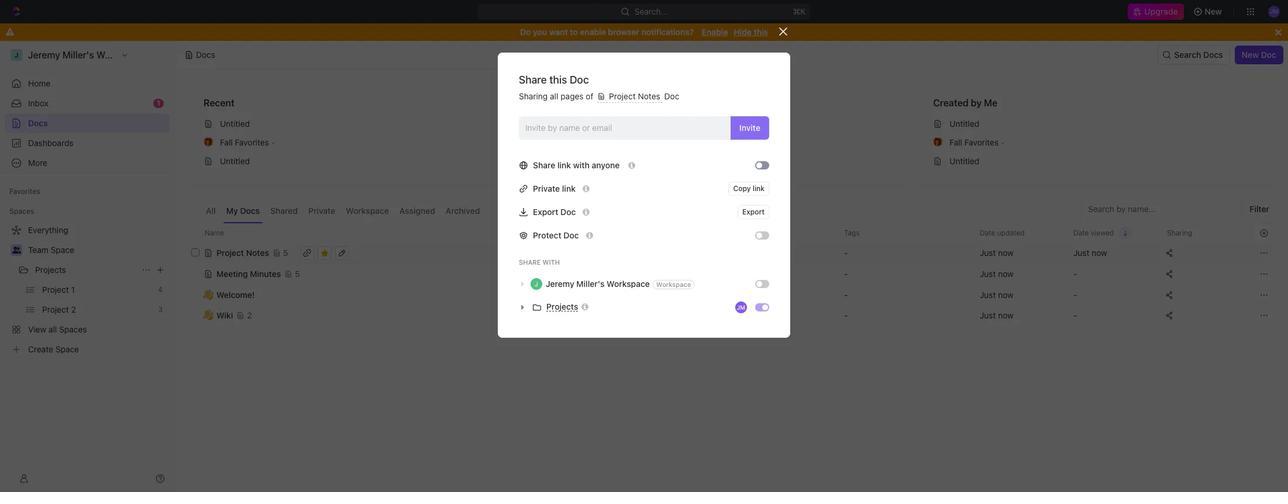 Task type: locate. For each thing, give the bounding box(es) containing it.
new
[[1205, 6, 1222, 16], [1242, 50, 1259, 60]]

you
[[533, 27, 547, 37]]

export
[[533, 207, 558, 217], [742, 207, 765, 216]]

doc inside button
[[1261, 50, 1277, 60]]

project notes up meeting minutes
[[216, 248, 269, 258]]

share for share with
[[519, 258, 541, 266]]

1 horizontal spatial 5
[[295, 269, 300, 279]]

doc
[[1261, 50, 1277, 60], [570, 74, 589, 86], [664, 91, 680, 101], [561, 207, 576, 217], [564, 230, 579, 240]]

5 down shared button
[[283, 248, 288, 258]]

1 horizontal spatial notes
[[614, 119, 636, 129]]

share up sharing all pages of
[[519, 74, 547, 86]]

docs inside search docs button
[[1204, 50, 1223, 60]]

shared
[[270, 206, 298, 216]]

1 vertical spatial with
[[543, 258, 560, 266]]

notes
[[638, 91, 660, 101], [614, 119, 636, 129], [246, 248, 269, 258]]

just for meeting minutes
[[980, 269, 996, 279]]

share up j
[[519, 258, 541, 266]]

2 fall favorites • from the left
[[950, 138, 1005, 147]]

0 horizontal spatial date
[[980, 228, 996, 237]]

export down copy link
[[742, 207, 765, 216]]

1 horizontal spatial 🎁
[[933, 138, 943, 147]]

2 vertical spatial notes
[[246, 248, 269, 258]]

0 horizontal spatial new
[[1205, 6, 1222, 16]]

1 horizontal spatial projects
[[546, 302, 578, 312]]

export up protect at the left
[[533, 207, 558, 217]]

my
[[226, 206, 238, 216]]

favorites button
[[5, 185, 45, 199]]

2 • from the left
[[1001, 138, 1005, 147]]

now for meeting minutes
[[998, 269, 1014, 279]]

1 • from the left
[[271, 138, 275, 147]]

private inside private button
[[308, 206, 335, 216]]

notes up anyone
[[614, 119, 636, 129]]

export for export
[[742, 207, 765, 216]]

assigned
[[400, 206, 435, 216]]

my docs
[[226, 206, 260, 216]]

column header
[[189, 224, 202, 243]]

1 vertical spatial projects
[[546, 302, 578, 312]]

tab list
[[203, 200, 483, 224]]

1 horizontal spatial date
[[1074, 228, 1089, 237]]

projects down jeremy
[[546, 302, 578, 312]]

project up invite by name or email text field
[[609, 91, 636, 101]]

3 row from the top
[[189, 262, 1274, 286]]

project
[[609, 91, 636, 101], [585, 119, 612, 129], [216, 248, 244, 258]]

with left anyone
[[573, 160, 590, 170]]

hide
[[734, 27, 752, 37]]

•
[[271, 138, 275, 147], [1001, 138, 1005, 147]]

1 row from the top
[[189, 224, 1274, 243]]

1 horizontal spatial export
[[742, 207, 765, 216]]

row containing welcome!
[[189, 284, 1274, 306]]

untitled
[[220, 119, 250, 129], [950, 119, 980, 129], [220, 156, 250, 166], [950, 156, 980, 166]]

with up jeremy
[[543, 258, 560, 266]]

1 vertical spatial new
[[1242, 50, 1259, 60]]

sharing
[[519, 91, 548, 101], [1167, 228, 1193, 237]]

0 vertical spatial notes
[[638, 91, 660, 101]]

fall favorites • for recent
[[220, 138, 275, 147]]

2 fall from the left
[[950, 138, 963, 147]]

this up sharing all pages of
[[550, 74, 567, 86]]

new for new
[[1205, 6, 1222, 16]]

0 horizontal spatial 🎁
[[204, 138, 213, 147]]

this right hide
[[754, 27, 768, 37]]

docs up recent
[[196, 50, 215, 60]]

5 row from the top
[[189, 304, 1274, 328]]

updated
[[998, 228, 1025, 237]]

1 vertical spatial share
[[533, 160, 555, 170]]

jeremy miller's workspace
[[546, 279, 650, 289]]

fall favorites • down by
[[950, 138, 1005, 147]]

fall favorites • down recent
[[220, 138, 275, 147]]

doc for export doc
[[561, 207, 576, 217]]

4 cell from the top
[[189, 305, 202, 326]]

docs right the search
[[1204, 50, 1223, 60]]

share for share link with anyone
[[533, 160, 555, 170]]

link for share
[[558, 160, 571, 170]]

1 fall from the left
[[220, 138, 233, 147]]

🎁
[[204, 138, 213, 147], [933, 138, 943, 147]]

just
[[980, 248, 996, 258], [1074, 248, 1090, 258], [980, 269, 996, 279], [980, 290, 996, 300], [980, 311, 996, 321]]

link
[[558, 160, 571, 170], [562, 183, 576, 193], [753, 184, 765, 193]]

link right copy
[[753, 184, 765, 193]]

sharing left all
[[519, 91, 548, 101]]

1 horizontal spatial sharing
[[1167, 228, 1193, 237]]

1 vertical spatial this
[[550, 74, 567, 86]]

private up export doc
[[533, 183, 560, 193]]

share
[[519, 74, 547, 86], [533, 160, 555, 170], [519, 258, 541, 266]]

0 horizontal spatial fall
[[220, 138, 233, 147]]

0 horizontal spatial projects
[[35, 265, 66, 275]]

project notes down 'of'
[[585, 119, 636, 129]]

by
[[971, 98, 982, 108]]

0 horizontal spatial with
[[543, 258, 560, 266]]

projects for 'projects' dropdown button
[[546, 302, 578, 312]]

date left 'updated' in the top of the page
[[980, 228, 996, 237]]

created by me
[[933, 98, 998, 108]]

4 row from the top
[[189, 284, 1274, 306]]

🎁 for created by me
[[933, 138, 943, 147]]

welcome! button
[[204, 285, 713, 306]]

now
[[998, 248, 1014, 258], [1092, 248, 1107, 258], [998, 269, 1014, 279], [998, 290, 1014, 300], [998, 311, 1014, 321]]

fall down recent
[[220, 138, 233, 147]]

2 🎁 from the left
[[933, 138, 943, 147]]

docs link
[[5, 114, 170, 133]]

1
[[157, 99, 160, 108]]

all
[[550, 91, 558, 101]]

0 horizontal spatial •
[[271, 138, 275, 147]]

🎁 down recent
[[204, 138, 213, 147]]

0 vertical spatial share
[[519, 74, 547, 86]]

tree
[[5, 221, 170, 359]]

copy
[[733, 184, 751, 193]]

viewed
[[1091, 228, 1114, 237]]

notes up 'minutes'
[[246, 248, 269, 258]]

do
[[520, 27, 531, 37]]

0 vertical spatial 5
[[283, 248, 288, 258]]

0 vertical spatial private
[[533, 183, 560, 193]]

date updated
[[980, 228, 1025, 237]]

welcome!
[[216, 290, 255, 300]]

spaces
[[9, 207, 34, 216]]

0 horizontal spatial sharing
[[519, 91, 548, 101]]

row containing wiki
[[189, 304, 1274, 328]]

date updated button
[[973, 224, 1032, 242]]

just now for meeting minutes
[[980, 269, 1014, 279]]

0 horizontal spatial fall favorites •
[[220, 138, 275, 147]]

0 vertical spatial project notes
[[607, 91, 663, 101]]

link down share link with anyone
[[562, 183, 576, 193]]

1 horizontal spatial fall
[[950, 138, 963, 147]]

of
[[586, 91, 594, 101]]

🎁 for recent
[[204, 138, 213, 147]]

workspace inside 'button'
[[346, 206, 389, 216]]

0 vertical spatial projects
[[35, 265, 66, 275]]

2 horizontal spatial notes
[[638, 91, 660, 101]]

docs
[[196, 50, 215, 60], [1204, 50, 1223, 60], [28, 118, 48, 128], [240, 206, 260, 216]]

project notes
[[607, 91, 663, 101], [585, 119, 636, 129], [216, 248, 269, 258]]

search docs
[[1174, 50, 1223, 60]]

2 vertical spatial project
[[216, 248, 244, 258]]

🎁 down created
[[933, 138, 943, 147]]

copy link
[[733, 184, 765, 193]]

notes up invite by name or email text field
[[638, 91, 660, 101]]

Search by name... text field
[[1088, 201, 1236, 218]]

now for project notes
[[998, 248, 1014, 258]]

1 horizontal spatial private
[[533, 183, 560, 193]]

0 vertical spatial with
[[573, 160, 590, 170]]

link up the private link
[[558, 160, 571, 170]]

with
[[573, 160, 590, 170], [543, 258, 560, 266]]

doc for new doc
[[1261, 50, 1277, 60]]

tree containing team space
[[5, 221, 170, 359]]

date
[[980, 228, 996, 237], [1074, 228, 1089, 237]]

export for export doc
[[533, 207, 558, 217]]

search
[[1174, 50, 1201, 60]]

2 vertical spatial share
[[519, 258, 541, 266]]

0 horizontal spatial 5
[[283, 248, 288, 258]]

1 vertical spatial private
[[308, 206, 335, 216]]

sharing all pages of
[[519, 91, 596, 101]]

-
[[844, 248, 848, 258], [844, 269, 848, 279], [1074, 269, 1077, 279], [844, 290, 848, 300], [1074, 290, 1077, 300], [844, 311, 848, 321], [1074, 311, 1077, 321]]

home link
[[5, 74, 170, 93]]

tab list containing all
[[203, 200, 483, 224]]

table
[[189, 224, 1274, 328]]

new up search docs
[[1205, 6, 1222, 16]]

cell
[[189, 242, 202, 263], [189, 263, 202, 284], [189, 284, 202, 305], [189, 305, 202, 326]]

2 vertical spatial project notes
[[216, 248, 269, 258]]

want
[[549, 27, 568, 37]]

date for date updated
[[980, 228, 996, 237]]

0 vertical spatial sharing
[[519, 91, 548, 101]]

inbox
[[28, 98, 49, 108]]

all button
[[203, 200, 219, 224]]

assigned button
[[397, 200, 438, 224]]

0 horizontal spatial notes
[[246, 248, 269, 258]]

now for wiki
[[998, 311, 1014, 321]]

0 horizontal spatial export
[[533, 207, 558, 217]]

new for new doc
[[1242, 50, 1259, 60]]

1 horizontal spatial this
[[754, 27, 768, 37]]

sharing down search by name... text box
[[1167, 228, 1193, 237]]

1 🎁 from the left
[[204, 138, 213, 147]]

5 right 'minutes'
[[295, 269, 300, 279]]

just now for wiki
[[980, 311, 1014, 321]]

new doc button
[[1235, 46, 1284, 64]]

1 vertical spatial project notes
[[585, 119, 636, 129]]

fall
[[220, 138, 233, 147], [950, 138, 963, 147]]

search...
[[635, 6, 668, 16]]

enable
[[702, 27, 728, 37]]

docs right my
[[240, 206, 260, 216]]

fall favorites • for created by me
[[950, 138, 1005, 147]]

export inside dropdown button
[[742, 207, 765, 216]]

projects inside sidebar navigation
[[35, 265, 66, 275]]

space
[[51, 245, 74, 255]]

1 vertical spatial sharing
[[1167, 228, 1193, 237]]

private right the shared
[[308, 206, 335, 216]]

2 horizontal spatial workspace
[[656, 281, 691, 289]]

0 vertical spatial new
[[1205, 6, 1222, 16]]

doc for protect doc
[[564, 230, 579, 240]]

2 cell from the top
[[189, 263, 202, 284]]

projects down 'team space'
[[35, 265, 66, 275]]

notes inside row
[[246, 248, 269, 258]]

share up the private link
[[533, 160, 555, 170]]

2 date from the left
[[1074, 228, 1089, 237]]

project down 'of'
[[585, 119, 612, 129]]

project notes link
[[564, 115, 900, 133]]

row
[[189, 224, 1274, 243], [189, 241, 1274, 265], [189, 262, 1274, 286], [189, 284, 1274, 306], [189, 304, 1274, 328]]

0 horizontal spatial this
[[550, 74, 567, 86]]

1 vertical spatial 5
[[295, 269, 300, 279]]

untitled link
[[199, 115, 535, 133], [929, 115, 1264, 133], [199, 152, 535, 171], [929, 152, 1264, 171]]

project notes up invite by name or email text field
[[607, 91, 663, 101]]

workspace
[[346, 206, 389, 216], [607, 279, 650, 289], [656, 281, 691, 289]]

1 horizontal spatial fall favorites •
[[950, 138, 1005, 147]]

table containing project notes
[[189, 224, 1274, 328]]

1 fall favorites • from the left
[[220, 138, 275, 147]]

new right search docs
[[1242, 50, 1259, 60]]

favorites
[[569, 98, 609, 108], [235, 138, 269, 147], [965, 138, 999, 147], [9, 187, 40, 196]]

to
[[570, 27, 578, 37]]

home
[[28, 78, 50, 88]]

date left viewed
[[1074, 228, 1089, 237]]

5 for project notes
[[283, 248, 288, 258]]

1 horizontal spatial new
[[1242, 50, 1259, 60]]

private for private
[[308, 206, 335, 216]]

just now for project notes
[[980, 248, 1014, 258]]

j
[[535, 281, 538, 288]]

1 date from the left
[[980, 228, 996, 237]]

miller's
[[577, 279, 605, 289]]

2 row from the top
[[189, 241, 1274, 265]]

0 horizontal spatial private
[[308, 206, 335, 216]]

project up meeting
[[216, 248, 244, 258]]

0 horizontal spatial workspace
[[346, 206, 389, 216]]

private
[[533, 183, 560, 193], [308, 206, 335, 216]]

fall down created
[[950, 138, 963, 147]]

sharing for sharing
[[1167, 228, 1193, 237]]

docs down inbox at top left
[[28, 118, 48, 128]]

private for private link
[[533, 183, 560, 193]]

1 horizontal spatial •
[[1001, 138, 1005, 147]]

1 cell from the top
[[189, 242, 202, 263]]

archived
[[446, 206, 480, 216]]

sharing for sharing all pages of
[[519, 91, 548, 101]]



Task type: vqa. For each thing, say whether or not it's contained in the screenshot.
"New"
yes



Task type: describe. For each thing, give the bounding box(es) containing it.
projects link
[[35, 261, 137, 280]]

date viewed
[[1074, 228, 1114, 237]]

upgrade
[[1145, 6, 1178, 16]]

• for created by me
[[1001, 138, 1005, 147]]

just for project notes
[[980, 248, 996, 258]]

tags
[[844, 228, 860, 237]]

link for copy
[[753, 184, 765, 193]]

enable
[[580, 27, 606, 37]]

search docs button
[[1158, 46, 1230, 64]]

dashboards link
[[5, 134, 170, 153]]

share this doc
[[519, 74, 589, 86]]

sidebar navigation
[[0, 41, 175, 493]]

Invite by name or email text field
[[525, 119, 726, 137]]

team
[[28, 245, 48, 255]]

location
[[727, 228, 756, 237]]

invite
[[740, 123, 761, 133]]

cell for project notes
[[189, 242, 202, 263]]

new button
[[1189, 2, 1229, 21]]

• for recent
[[271, 138, 275, 147]]

do you want to enable browser notifications? enable hide this
[[520, 27, 768, 37]]

0 vertical spatial this
[[754, 27, 768, 37]]

1 horizontal spatial with
[[573, 160, 590, 170]]

team space
[[28, 245, 74, 255]]

meeting minutes
[[216, 269, 281, 279]]

⌘k
[[793, 6, 806, 16]]

row containing name
[[189, 224, 1274, 243]]

date viewed button
[[1067, 224, 1132, 242]]

1 vertical spatial project
[[585, 119, 612, 129]]

link for private
[[562, 183, 576, 193]]

2
[[247, 311, 252, 321]]

protect
[[533, 230, 562, 240]]

docs inside my docs button
[[240, 206, 260, 216]]

fall for created by me
[[950, 138, 963, 147]]

export button
[[738, 205, 769, 219]]

project inside row
[[216, 248, 244, 258]]

me
[[984, 98, 998, 108]]

just for wiki
[[980, 311, 996, 321]]

team space link
[[28, 241, 167, 260]]

docs inside "docs" link
[[28, 118, 48, 128]]

5 for meeting minutes
[[295, 269, 300, 279]]

projects for projects link
[[35, 265, 66, 275]]

jm
[[737, 304, 746, 311]]

meeting
[[216, 269, 248, 279]]

3 cell from the top
[[189, 284, 202, 305]]

0 vertical spatial project
[[609, 91, 636, 101]]

cell for wiki
[[189, 305, 202, 326]]

cell for meeting minutes
[[189, 263, 202, 284]]

favorites inside button
[[9, 187, 40, 196]]

share link with anyone
[[533, 160, 622, 170]]

row containing project notes
[[189, 241, 1274, 265]]

share for share this doc
[[519, 74, 547, 86]]

workspace button
[[343, 200, 392, 224]]

date for date viewed
[[1074, 228, 1089, 237]]

1 vertical spatial notes
[[614, 119, 636, 129]]

private button
[[305, 200, 338, 224]]

1 horizontal spatial workspace
[[607, 279, 650, 289]]

jeremy
[[546, 279, 574, 289]]

pages
[[561, 91, 584, 101]]

name
[[205, 228, 224, 237]]

fall for recent
[[220, 138, 233, 147]]

row containing meeting minutes
[[189, 262, 1274, 286]]

recent
[[204, 98, 235, 108]]

notifications?
[[642, 27, 694, 37]]

dashboards
[[28, 138, 73, 148]]

share with
[[519, 258, 560, 266]]

user group image
[[12, 247, 21, 254]]

all
[[206, 206, 216, 216]]

anyone
[[592, 160, 620, 170]]

my docs button
[[223, 200, 263, 224]]

archived button
[[443, 200, 483, 224]]

wiki
[[216, 311, 233, 321]]

minutes
[[250, 269, 281, 279]]

tree inside sidebar navigation
[[5, 221, 170, 359]]

new doc
[[1242, 50, 1277, 60]]

private link
[[533, 183, 576, 193]]

projects button
[[546, 302, 589, 312]]

shared button
[[267, 200, 301, 224]]

browser
[[608, 27, 640, 37]]

protect doc
[[533, 230, 579, 240]]

upgrade link
[[1128, 4, 1184, 20]]

export doc
[[533, 207, 576, 217]]

created
[[933, 98, 969, 108]]



